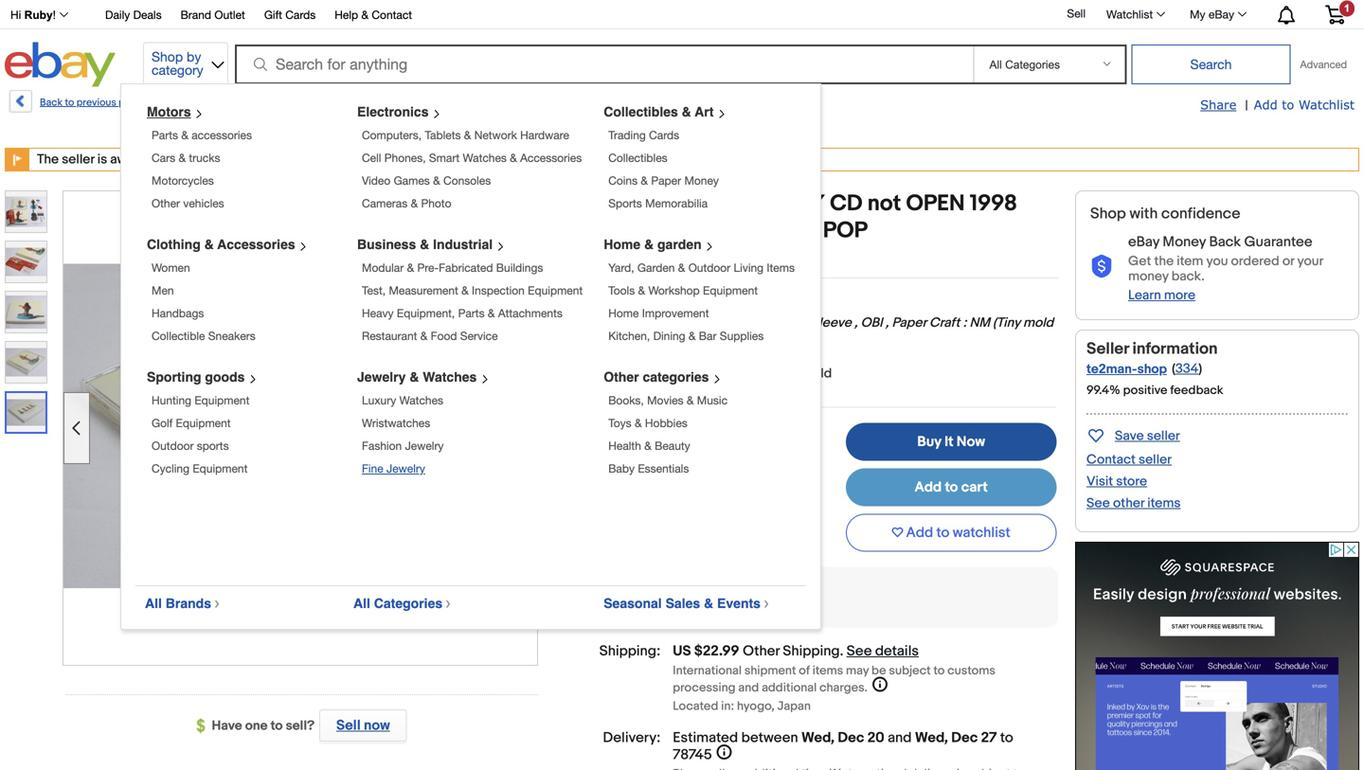 Task type: vqa. For each thing, say whether or not it's contained in the screenshot.


Task type: describe. For each thing, give the bounding box(es) containing it.
handbags link
[[152, 307, 204, 320]]

of
[[799, 664, 810, 679]]

fine
[[362, 462, 384, 475]]

& up available
[[644, 237, 654, 252]]

& up the luxury watches "link"
[[410, 370, 419, 385]]

(
[[1173, 361, 1176, 377]]

0 vertical spatial home
[[604, 237, 641, 252]]

fashion
[[362, 439, 402, 453]]

help & contact
[[335, 8, 412, 21]]

& down network
[[510, 151, 517, 164]]

cycling
[[152, 462, 190, 475]]

toys
[[609, 417, 632, 430]]

& left food
[[421, 329, 428, 343]]

contact seller link
[[1087, 452, 1172, 468]]

easy.
[[666, 590, 697, 606]]

vehicles
[[183, 197, 224, 210]]

now
[[957, 434, 986, 451]]

& right tools
[[638, 284, 646, 297]]

0 vertical spatial collectibles
[[604, 104, 678, 119]]

0 vertical spatial music
[[372, 97, 399, 109]]

books,
[[609, 394, 644, 407]]

equipment inside the yard, garden & outdoor living items tools & workshop equipment home improvement kitchen, dining & bar supplies
[[703, 284, 758, 297]]

add inside share | add to watchlist
[[1254, 97, 1278, 112]]

this
[[315, 152, 336, 168]]

other inside parts & accessories cars & trucks motorcycles other vehicles
[[152, 197, 180, 210]]

equipment down goods
[[195, 394, 250, 407]]

collectible
[[152, 329, 205, 343]]

us for us $14.99
[[658, 423, 690, 453]]

accessories
[[192, 128, 252, 142]]

2 horizontal spatial dec
[[952, 730, 978, 747]]

visit
[[1087, 474, 1114, 490]]

add to cart link
[[846, 469, 1057, 507]]

page
[[119, 97, 142, 109]]

equipment down sports on the left
[[193, 462, 248, 475]]

nm
[[970, 315, 990, 331]]

& left photo on the top left of the page
[[411, 197, 418, 210]]

add for add to cart
[[915, 479, 942, 496]]

equipment inside modular & pre-fabricated buildings test, measurement & inspection equipment heavy equipment, parts & attachments restaurant & food service
[[528, 284, 583, 297]]

& right toys
[[635, 417, 642, 430]]

& right sales
[[704, 596, 714, 611]]

0 horizontal spatial dec
[[172, 152, 197, 168]]

sporting goods
[[147, 370, 245, 385]]

buy
[[290, 152, 312, 168]]

& up pre-
[[420, 237, 430, 252]]

modular & pre-fabricated buildings test, measurement & inspection equipment heavy equipment, parts & attachments restaurant & food service
[[362, 261, 583, 343]]

category:
[[198, 97, 243, 109]]

living
[[734, 261, 764, 274]]

all brands link
[[145, 596, 227, 611]]

new right the like
[[700, 295, 726, 311]]

luxury
[[362, 394, 396, 407]]

Search for anything text field
[[238, 46, 970, 82]]

27
[[982, 730, 998, 747]]

international shipment of items may be subject to customs processing and additional charges.
[[673, 664, 996, 696]]

wristwatches link
[[362, 417, 431, 430]]

open
[[907, 191, 965, 218]]

breathe easy. returns accepted.
[[616, 590, 811, 606]]

watches inside computers, tablets & network hardware cell phones, smart watches & accessories video games & consoles cameras & photo
[[463, 151, 507, 164]]

) inside " cd : new    insert : new    sleeve , obi , paper craft : nm (tiny mold in sleeve )
[[729, 334, 733, 350]]

see other items link
[[1087, 496, 1181, 512]]

back to previous page
[[40, 97, 142, 109]]

0 vertical spatial you
[[265, 152, 287, 168]]

my ebay link
[[1180, 3, 1256, 26]]

14,
[[200, 152, 215, 168]]

brand
[[181, 8, 211, 21]]

0 vertical spatial jewelry
[[357, 370, 406, 385]]

delay
[[428, 152, 460, 168]]

phones,
[[385, 151, 426, 164]]

watchlist inside account navigation
[[1107, 8, 1154, 21]]

cd inside " cd : new    insert : new    sleeve , obi , paper craft : nm (tiny mold in sleeve )
[[679, 315, 698, 331]]

new up " at right
[[708, 315, 735, 331]]

1 for 1 sold
[[799, 366, 804, 382]]

watchlist inside share | add to watchlist
[[1299, 97, 1355, 112]]

to left cart
[[945, 479, 959, 496]]

picture 1 of 5 image
[[6, 191, 46, 232]]

back to previous page link
[[8, 90, 142, 119]]

add for add to watchlist
[[907, 525, 934, 542]]

tatsuro yamashita - cozy cd not open 1998 with obi paper craft  city pop - picture 5 of 5 image
[[64, 264, 537, 588]]

test, measurement & inspection equipment link
[[362, 284, 583, 297]]

& inside account navigation
[[362, 8, 369, 21]]

golf equipment link
[[152, 417, 231, 430]]

with details__icon image for ebay money back guarantee
[[1091, 255, 1114, 279]]

modular
[[362, 261, 404, 274]]

women men handbags collectible sneakers
[[152, 261, 256, 343]]

estimated between wed, dec 20 and wed, dec 27 to 78745
[[673, 730, 1014, 764]]

women link
[[152, 261, 190, 274]]

sneakers
[[208, 329, 256, 343]]

accessories inside computers, tablets & network hardware cell phones, smart watches & accessories video games & consoles cameras & photo
[[520, 151, 582, 164]]

tools
[[609, 284, 635, 297]]

city
[[767, 218, 818, 245]]

until
[[143, 152, 169, 168]]

positive
[[1124, 383, 1168, 398]]

luxury watches link
[[362, 394, 444, 407]]

games
[[394, 174, 430, 187]]

dollar sign image
[[197, 719, 212, 734]]

trading
[[609, 128, 646, 142]]

2 vertical spatial jewelry
[[387, 462, 425, 475]]

& up cell phones, smart watches & accessories link
[[464, 128, 471, 142]]

price:
[[611, 423, 648, 440]]

back inside ebay money back guarantee get the item you ordered or your money back. learn more
[[1210, 234, 1242, 251]]

yard,
[[609, 261, 635, 274]]

to inside estimated between wed, dec 20 and wed, dec 27 to 78745
[[1001, 730, 1014, 747]]

& down toys & hobbies link at the bottom of the page
[[645, 439, 652, 453]]

& down inspection
[[488, 307, 495, 320]]

charges.
[[820, 681, 868, 696]]

us for us $22.99
[[673, 643, 692, 660]]

334
[[1176, 361, 1199, 377]]

-
[[747, 191, 756, 218]]

ebay inside account navigation
[[1209, 8, 1235, 21]]

health & beauty link
[[609, 439, 691, 453]]

1 horizontal spatial sleeve
[[811, 315, 852, 331]]

home improvement link
[[609, 307, 709, 320]]

to inside international shipment of items may be subject to customs processing and additional charges.
[[934, 664, 945, 679]]

warning image
[[6, 149, 29, 171]]

golf
[[152, 417, 173, 430]]

1 link
[[1315, 0, 1357, 27]]

visit store link
[[1087, 474, 1148, 490]]

account navigation
[[0, 0, 1360, 29]]

insert
[[737, 315, 772, 331]]

to inside share | add to watchlist
[[1283, 97, 1295, 112]]

1 : from the left
[[701, 315, 705, 331]]

wristwatches
[[362, 417, 431, 430]]

1998
[[970, 191, 1018, 218]]

garden
[[638, 261, 675, 274]]

items inside contact seller visit store see other items
[[1148, 496, 1181, 512]]

picture 3 of 5 image
[[6, 292, 46, 333]]

ebay inside ebay money back guarantee get the item you ordered or your money back. learn more
[[1129, 234, 1160, 251]]

contact inside account navigation
[[372, 8, 412, 21]]

& left bar
[[689, 329, 696, 343]]

sports
[[609, 197, 642, 210]]

shipping
[[783, 643, 840, 660]]

collectibles & art link
[[604, 104, 734, 119]]

may
[[846, 664, 869, 679]]

obi for with
[[607, 218, 644, 245]]

tablets
[[425, 128, 461, 142]]

1 horizontal spatial in
[[463, 152, 474, 168]]

motorcycles link
[[152, 174, 214, 187]]

have
[[212, 718, 242, 735]]

none submit inside shop by category banner
[[1132, 45, 1291, 84]]

us $14.99 main content
[[555, 191, 1059, 771]]

condition:
[[592, 295, 661, 312]]

daily
[[105, 8, 130, 21]]

baby essentials link
[[609, 462, 689, 475]]

previous
[[77, 97, 116, 109]]

cars & trucks link
[[152, 151, 220, 164]]

3 : from the left
[[963, 315, 967, 331]]

all for all brands
[[145, 596, 162, 611]]

sell for sell
[[1068, 7, 1086, 20]]

item inside ebay money back guarantee get the item you ordered or your money back. learn more
[[1177, 253, 1204, 270]]

see inside contact seller visit store see other items
[[1087, 496, 1111, 512]]

Quantity: text field
[[673, 359, 715, 389]]

or
[[1283, 253, 1295, 270]]

us $22.99
[[673, 643, 740, 660]]

and inside international shipment of items may be subject to customs processing and additional charges.
[[739, 681, 759, 696]]

brands
[[166, 596, 211, 611]]

0 horizontal spatial sleeve
[[686, 334, 726, 350]]

add to watchlist link
[[1254, 97, 1355, 114]]

last item available
[[573, 253, 685, 269]]

advanced
[[1301, 58, 1348, 71]]

paper inside tatsuro yamashita - cozy cd not open 1998 with obi paper craft  city pop
[[649, 218, 708, 245]]

other categories link
[[604, 370, 729, 385]]

in inside " cd : new    insert : new    sleeve , obi , paper craft : nm (tiny mold in sleeve )
[[672, 334, 683, 350]]

money inside trading cards collectibles coins & paper money sports memorabilia
[[685, 174, 719, 187]]

see inside us $14.99 main content
[[847, 643, 872, 660]]

bar
[[699, 329, 717, 343]]

items inside international shipment of items may be subject to customs processing and additional charges.
[[813, 664, 844, 679]]

watches inside luxury watches wristwatches fashion jewelry fine jewelry
[[400, 394, 444, 407]]

shop by category banner
[[0, 0, 1360, 630]]

books, movies & music link
[[609, 394, 728, 407]]

collectibles link
[[609, 151, 668, 164]]

1 vertical spatial watches
[[423, 370, 477, 385]]

advertisement region
[[1076, 542, 1360, 771]]

cell
[[362, 151, 381, 164]]

music inside books, movies & music toys & hobbies health & beauty baby essentials
[[697, 394, 728, 407]]



Task type: locate. For each thing, give the bounding box(es) containing it.
see right .
[[847, 643, 872, 660]]

with details__icon image
[[1091, 255, 1114, 279], [576, 588, 594, 607]]

1 vertical spatial with details__icon image
[[576, 588, 594, 607]]

japan
[[778, 700, 811, 714]]

picture 2 of 5 image
[[6, 242, 46, 282]]

obi for ,
[[861, 315, 883, 331]]

other vehicles link
[[152, 197, 224, 210]]

)
[[729, 334, 733, 350], [1199, 361, 1203, 377]]

parts inside modular & pre-fabricated buildings test, measurement & inspection equipment heavy equipment, parts & attachments restaurant & food service
[[458, 307, 485, 320]]

all left brands
[[145, 596, 162, 611]]

my
[[1191, 8, 1206, 21]]

item right last
[[601, 253, 628, 269]]

1 horizontal spatial money
[[1163, 234, 1207, 251]]

music down quantity: text box
[[697, 394, 728, 407]]

with details__icon image inside us $14.99 main content
[[576, 588, 594, 607]]

home
[[604, 237, 641, 252], [609, 307, 639, 320]]

equipment down living
[[703, 284, 758, 297]]

1 vertical spatial watchlist
[[1299, 97, 1355, 112]]

motorcycles
[[152, 174, 214, 187]]

| right share button
[[1246, 98, 1249, 114]]

dec left 27
[[952, 730, 978, 747]]

dec up the motorcycles
[[172, 152, 197, 168]]

) inside seller information te2man-shop ( 334 ) 99.4% positive feedback
[[1199, 361, 1203, 377]]

picture 5 of 5 image
[[7, 393, 45, 432]]

0 vertical spatial )
[[729, 334, 733, 350]]

2 vertical spatial in
[[672, 334, 683, 350]]

money inside ebay money back guarantee get the item you ordered or your money back. learn more
[[1163, 234, 1207, 251]]

1 vertical spatial seller
[[1148, 428, 1181, 444]]

back
[[40, 97, 63, 109], [1210, 234, 1242, 251]]

1 vertical spatial in
[[463, 152, 474, 168]]

0 vertical spatial us
[[658, 423, 690, 453]]

collectibles down trading cards link
[[609, 151, 668, 164]]

with details__icon image left get
[[1091, 255, 1114, 279]]

watches down network
[[463, 151, 507, 164]]

0 horizontal spatial wed,
[[802, 730, 835, 747]]

1 , from the left
[[855, 315, 858, 331]]

to left watchlist
[[937, 525, 950, 542]]

home & garden link
[[604, 237, 722, 252]]

collectibles inside trading cards collectibles coins & paper money sports memorabilia
[[609, 151, 668, 164]]

jewelry down wristwatches
[[405, 439, 444, 453]]

and right the 20
[[888, 730, 912, 747]]

& left pre-
[[407, 261, 414, 274]]

334 link
[[1176, 361, 1199, 377]]

seller inside button
[[1148, 428, 1181, 444]]

1 horizontal spatial )
[[1199, 361, 1203, 377]]

a
[[418, 152, 425, 168]]

dec
[[172, 152, 197, 168], [838, 730, 865, 747], [952, 730, 978, 747]]

all left categories
[[354, 596, 370, 611]]

1 vertical spatial jewelry
[[405, 439, 444, 453]]

1 horizontal spatial see
[[1087, 496, 1111, 512]]

obi down sports
[[607, 218, 644, 245]]

beauty
[[655, 439, 691, 453]]

0 vertical spatial accessories
[[520, 151, 582, 164]]

paper inside " cd : new    insert : new    sleeve , obi , paper craft : nm (tiny mold in sleeve )
[[892, 315, 927, 331]]

learn more link
[[1129, 288, 1196, 304]]

add to watchlist button
[[846, 514, 1057, 552]]

" cd : new    insert : new    sleeve , obi , paper craft : nm (tiny mold in sleeve )
[[672, 315, 1054, 350]]

2 , from the left
[[886, 315, 889, 331]]

seller for the
[[62, 152, 94, 168]]

0 horizontal spatial cd
[[679, 315, 698, 331]]

cd down the like
[[679, 315, 698, 331]]

add right share
[[1254, 97, 1278, 112]]

contact right help
[[372, 8, 412, 21]]

1 vertical spatial see
[[847, 643, 872, 660]]

sell?
[[286, 718, 315, 735]]

in:
[[722, 700, 735, 714]]

collectibles up trading cards link
[[604, 104, 678, 119]]

help
[[335, 8, 358, 21]]

0 horizontal spatial watchlist
[[1107, 8, 1154, 21]]

other down the motorcycles
[[152, 197, 180, 210]]

other for other categories
[[604, 370, 639, 385]]

watchlist right the sell link
[[1107, 8, 1154, 21]]

1 vertical spatial )
[[1199, 361, 1203, 377]]

ebay right the my
[[1209, 8, 1235, 21]]

handbags
[[152, 307, 204, 320]]

1 vertical spatial collectibles
[[609, 151, 668, 164]]

1 for 1
[[1345, 2, 1351, 14]]

0 horizontal spatial other
[[152, 197, 180, 210]]

1 horizontal spatial dec
[[838, 730, 865, 747]]

2 item from the left
[[1177, 253, 1204, 270]]

1 horizontal spatial items
[[1148, 496, 1181, 512]]

jewelry down fashion jewelry link
[[387, 462, 425, 475]]

garden
[[658, 237, 702, 252]]

equipment up attachments
[[528, 284, 583, 297]]

item,
[[339, 152, 369, 168]]

& up cars & trucks link
[[181, 128, 189, 142]]

0 horizontal spatial ebay
[[1129, 234, 1160, 251]]

add down "buy"
[[915, 479, 942, 496]]

0 horizontal spatial |
[[150, 97, 152, 109]]

see down "visit"
[[1087, 496, 1111, 512]]

2 horizontal spatial in
[[672, 334, 683, 350]]

hyogo,
[[737, 700, 775, 714]]

2 vertical spatial add
[[907, 525, 934, 542]]

available
[[631, 253, 685, 269]]

ebay up get
[[1129, 234, 1160, 251]]

) up feedback
[[1199, 361, 1203, 377]]

shipping:
[[600, 643, 661, 660]]

events
[[718, 596, 761, 611]]

watches down food
[[423, 370, 477, 385]]

& right coins
[[641, 174, 648, 187]]

jewelry & watches link
[[357, 370, 497, 385]]

outdoor up the tools & workshop equipment link
[[689, 261, 731, 274]]

1 inside account navigation
[[1345, 2, 1351, 14]]

1 horizontal spatial watchlist
[[1299, 97, 1355, 112]]

) right bar
[[729, 334, 733, 350]]

sports memorabilia link
[[609, 197, 708, 210]]

0 vertical spatial shop
[[152, 49, 183, 64]]

1 vertical spatial outdoor
[[152, 439, 194, 453]]

processing
[[673, 681, 736, 696]]

1 vertical spatial money
[[1163, 234, 1207, 251]]

1 vertical spatial add
[[915, 479, 942, 496]]

1 horizontal spatial back
[[1210, 234, 1242, 251]]

all categories
[[354, 596, 443, 611]]

0 horizontal spatial in
[[188, 97, 196, 109]]

watchlist down the advanced link
[[1299, 97, 1355, 112]]

sell left now
[[336, 717, 361, 735]]

you inside ebay money back guarantee get the item you ordered or your money back. learn more
[[1207, 253, 1229, 270]]

None submit
[[1132, 45, 1291, 84]]

watches down 'jewelry & watches'
[[400, 394, 444, 407]]

industrial
[[433, 237, 493, 252]]

coins & paper money link
[[609, 174, 719, 187]]

paper up sports memorabilia link
[[651, 174, 682, 187]]

save seller button
[[1087, 425, 1181, 446]]

1 sold
[[799, 366, 832, 382]]

shipping.
[[477, 152, 532, 168]]

parts up cars
[[152, 128, 178, 142]]

in down "
[[672, 334, 683, 350]]

to inside button
[[937, 525, 950, 542]]

sleeve up sold
[[811, 315, 852, 331]]

save seller
[[1116, 428, 1181, 444]]

0 horizontal spatial all
[[145, 596, 162, 611]]

home & garden
[[604, 237, 702, 252]]

obi inside tatsuro yamashita - cozy cd not open 1998 with obi paper craft  city pop
[[607, 218, 644, 245]]

and up located in: hyogo, japan
[[739, 681, 759, 696]]

and inside estimated between wed, dec 20 and wed, dec 27 to 78745
[[888, 730, 912, 747]]

seller down save seller
[[1139, 452, 1172, 468]]

1 horizontal spatial with details__icon image
[[1091, 255, 1114, 279]]

accessories down hardware
[[520, 151, 582, 164]]

cd left not
[[830, 191, 863, 218]]

seller for save
[[1148, 428, 1181, 444]]

0 horizontal spatial money
[[685, 174, 719, 187]]

20
[[868, 730, 885, 747]]

parts & accessories cars & trucks motorcycles other vehicles
[[152, 128, 252, 210]]

1 item from the left
[[601, 253, 628, 269]]

0 vertical spatial sleeve
[[811, 315, 852, 331]]

add inside button
[[907, 525, 934, 542]]

0 horizontal spatial cards
[[286, 8, 316, 21]]

1 vertical spatial home
[[609, 307, 639, 320]]

other shipping . see details
[[743, 643, 919, 660]]

seller
[[62, 152, 94, 168], [1148, 428, 1181, 444], [1139, 452, 1172, 468]]

pop
[[823, 218, 868, 245]]

0 vertical spatial cd
[[830, 191, 863, 218]]

outdoor inside hunting equipment golf equipment outdoor sports cycling equipment
[[152, 439, 194, 453]]

1 horizontal spatial ,
[[886, 315, 889, 331]]

0 horizontal spatial see
[[847, 643, 872, 660]]

2 : from the left
[[775, 315, 779, 331]]

0 vertical spatial with details__icon image
[[1091, 255, 1114, 279]]

cards right gift
[[286, 8, 316, 21]]

picture 4 of 5 image
[[6, 342, 46, 383]]

motors link
[[147, 104, 211, 119]]

& right the "clothing"
[[204, 237, 214, 252]]

away
[[110, 152, 140, 168]]

hunting equipment golf equipment outdoor sports cycling equipment
[[152, 394, 250, 475]]

watches
[[463, 151, 507, 164], [423, 370, 477, 385], [400, 394, 444, 407]]

& right cars
[[179, 151, 186, 164]]

0 vertical spatial ebay
[[1209, 8, 1235, 21]]

seller for contact
[[1139, 452, 1172, 468]]

2 vertical spatial seller
[[1139, 452, 1172, 468]]

clothing & accessories
[[147, 237, 295, 252]]

1 vertical spatial cd
[[679, 315, 698, 331]]

& inside trading cards collectibles coins & paper money sports memorabilia
[[641, 174, 648, 187]]

buy it now link
[[846, 423, 1057, 461]]

business & industrial link
[[357, 237, 513, 252]]

sporting
[[147, 370, 201, 385]]

add down add to cart link
[[907, 525, 934, 542]]

with details__icon image for breathe easy.
[[576, 588, 594, 607]]

1 inside main content
[[799, 366, 804, 382]]

to left 'previous' on the left top
[[65, 97, 74, 109]]

shop inside the shop by category
[[152, 49, 183, 64]]

paper down the memorabilia
[[649, 218, 708, 245]]

1 all from the left
[[145, 596, 162, 611]]

1 horizontal spatial shop
[[1091, 205, 1127, 223]]

accessories
[[520, 151, 582, 164], [217, 237, 295, 252]]

contact up visit store link
[[1087, 452, 1136, 468]]

& left art
[[682, 104, 692, 119]]

last
[[573, 253, 598, 269]]

new right insert
[[782, 315, 808, 331]]

2 all from the left
[[354, 596, 370, 611]]

1 vertical spatial music
[[697, 394, 728, 407]]

obi inside " cd : new    insert : new    sleeve , obi , paper craft : nm (tiny mold in sleeve )
[[861, 315, 883, 331]]

0 horizontal spatial outdoor
[[152, 439, 194, 453]]

seller left is
[[62, 152, 94, 168]]

cameras & photo link
[[362, 197, 452, 210]]

shop left with
[[1091, 205, 1127, 223]]

equipment down hunting equipment link
[[176, 417, 231, 430]]

paper left craft
[[892, 315, 927, 331]]

seller right save
[[1148, 428, 1181, 444]]

1 wed, from the left
[[802, 730, 835, 747]]

0 vertical spatial 1
[[1345, 2, 1351, 14]]

cards inside trading cards collectibles coins & paper money sports memorabilia
[[649, 128, 680, 142]]

sell left watchlist link
[[1068, 7, 1086, 20]]

(tiny
[[993, 315, 1021, 331]]

music up computers,
[[372, 97, 399, 109]]

1 horizontal spatial item
[[1177, 253, 1204, 270]]

0 horizontal spatial item
[[601, 253, 628, 269]]

parts inside parts & accessories cars & trucks motorcycles other vehicles
[[152, 128, 178, 142]]

2 vertical spatial other
[[743, 643, 780, 660]]

restaurant
[[362, 329, 417, 343]]

category
[[152, 62, 203, 78]]

1 vertical spatial paper
[[649, 218, 708, 245]]

0 horizontal spatial you
[[265, 152, 287, 168]]

0 horizontal spatial )
[[729, 334, 733, 350]]

subject
[[889, 664, 931, 679]]

sports
[[197, 439, 229, 453]]

0 vertical spatial in
[[188, 97, 196, 109]]

1 horizontal spatial cd
[[830, 191, 863, 218]]

1 horizontal spatial you
[[1207, 253, 1229, 270]]

0 horizontal spatial sell
[[336, 717, 361, 735]]

0 vertical spatial watchlist
[[1107, 8, 1154, 21]]

outdoor up cycling
[[152, 439, 194, 453]]

0 horizontal spatial back
[[40, 97, 63, 109]]

jewelry
[[357, 370, 406, 385], [405, 439, 444, 453], [387, 462, 425, 475]]

parts & accessories link
[[152, 128, 252, 142]]

items
[[767, 261, 795, 274]]

cards for gift
[[286, 8, 316, 21]]

daily deals
[[105, 8, 162, 21]]

cd inside tatsuro yamashita - cozy cd not open 1998 with obi paper craft  city pop
[[830, 191, 863, 218]]

coins
[[609, 174, 638, 187]]

home down tools
[[609, 307, 639, 320]]

1 horizontal spatial cards
[[649, 128, 680, 142]]

sell for sell now
[[336, 717, 361, 735]]

in up consoles
[[463, 152, 474, 168]]

1 horizontal spatial sell
[[1068, 7, 1086, 20]]

to down the advanced link
[[1283, 97, 1295, 112]]

equipment
[[528, 284, 583, 297], [703, 284, 758, 297], [195, 394, 250, 407], [176, 417, 231, 430], [193, 462, 248, 475]]

1 vertical spatial ebay
[[1129, 234, 1160, 251]]

obi left craft
[[861, 315, 883, 331]]

2 wed, from the left
[[915, 730, 949, 747]]

hobbies
[[645, 417, 688, 430]]

1 horizontal spatial |
[[1246, 98, 1249, 114]]

1 vertical spatial shop
[[1091, 205, 1127, 223]]

outdoor
[[689, 261, 731, 274], [152, 439, 194, 453]]

0 horizontal spatial 1
[[799, 366, 804, 382]]

sleeve left " at right
[[686, 334, 726, 350]]

share
[[1201, 97, 1237, 112]]

0 vertical spatial watches
[[463, 151, 507, 164]]

you right if
[[265, 152, 287, 168]]

& right help
[[362, 8, 369, 21]]

: down like new
[[701, 315, 705, 331]]

cards inside gift cards link
[[286, 8, 316, 21]]

money up yamashita at the top of page
[[685, 174, 719, 187]]

& down fabricated
[[462, 284, 469, 297]]

all for all categories
[[354, 596, 370, 611]]

& down "delay"
[[433, 174, 440, 187]]

1 horizontal spatial and
[[888, 730, 912, 747]]

0 vertical spatial cards
[[286, 8, 316, 21]]

1 vertical spatial cards
[[649, 128, 680, 142]]

contact seller visit store see other items
[[1087, 452, 1181, 512]]

0 vertical spatial back
[[40, 97, 63, 109]]

luxury watches wristwatches fashion jewelry fine jewelry
[[362, 394, 444, 475]]

0 vertical spatial see
[[1087, 496, 1111, 512]]

1 vertical spatial 1
[[799, 366, 804, 382]]

1 horizontal spatial parts
[[458, 307, 485, 320]]

paper inside trading cards collectibles coins & paper money sports memorabilia
[[651, 174, 682, 187]]

2 horizontal spatial :
[[963, 315, 967, 331]]

0 vertical spatial seller
[[62, 152, 94, 168]]

money
[[1129, 269, 1169, 285]]

.
[[840, 643, 844, 660]]

1 vertical spatial sleeve
[[686, 334, 726, 350]]

back up ordered on the right of page
[[1210, 234, 1242, 251]]

with details__icon image left the seasonal
[[576, 588, 594, 607]]

with
[[555, 218, 602, 245]]

trading cards collectibles coins & paper money sports memorabilia
[[609, 128, 719, 210]]

2 vertical spatial watches
[[400, 394, 444, 407]]

wed, right the 20
[[915, 730, 949, 747]]

home inside the yard, garden & outdoor living items tools & workshop equipment home improvement kitchen, dining & bar supplies
[[609, 307, 639, 320]]

0 vertical spatial obi
[[607, 218, 644, 245]]

item inside us $14.99 main content
[[601, 253, 628, 269]]

seller inside contact seller visit store see other items
[[1139, 452, 1172, 468]]

shop for shop with confidence
[[1091, 205, 1127, 223]]

1 up the advanced link
[[1345, 2, 1351, 14]]

1 horizontal spatial all
[[354, 596, 370, 611]]

0 horizontal spatial with details__icon image
[[576, 588, 594, 607]]

sell inside account navigation
[[1068, 7, 1086, 20]]

0 horizontal spatial accessories
[[217, 237, 295, 252]]

women
[[152, 261, 190, 274]]

to right 27
[[1001, 730, 1014, 747]]

| inside share | add to watchlist
[[1246, 98, 1249, 114]]

0 horizontal spatial :
[[701, 315, 705, 331]]

1 vertical spatial other
[[604, 370, 639, 385]]

contact inside contact seller visit store see other items
[[1087, 452, 1136, 468]]

other inside us $14.99 main content
[[743, 643, 780, 660]]

outdoor inside the yard, garden & outdoor living items tools & workshop equipment home improvement kitchen, dining & bar supplies
[[689, 261, 731, 274]]

categories
[[643, 370, 709, 385]]

0 vertical spatial items
[[1148, 496, 1181, 512]]

craft
[[930, 315, 960, 331]]

cards for trading
[[649, 128, 680, 142]]

0 horizontal spatial shop
[[152, 49, 183, 64]]

information
[[1133, 339, 1218, 359]]

to right one
[[271, 718, 283, 735]]

wed,
[[802, 730, 835, 747], [915, 730, 949, 747]]

items right other
[[1148, 496, 1181, 512]]

0 vertical spatial money
[[685, 174, 719, 187]]

0 vertical spatial other
[[152, 197, 180, 210]]

1 horizontal spatial contact
[[1087, 452, 1136, 468]]

gift cards link
[[264, 5, 316, 26]]

share | add to watchlist
[[1201, 97, 1355, 114]]

: left nm
[[963, 315, 967, 331]]

movies
[[647, 394, 684, 407]]

1 horizontal spatial outdoor
[[689, 261, 731, 274]]

items down other shipping . see details at the bottom
[[813, 664, 844, 679]]

us
[[658, 423, 690, 453], [673, 643, 692, 660]]

& up the tools & workshop equipment link
[[678, 261, 686, 274]]

other up shipment
[[743, 643, 780, 660]]

: right insert
[[775, 315, 779, 331]]

& right movies
[[687, 394, 694, 407]]

like
[[672, 295, 697, 311]]

1 horizontal spatial other
[[604, 370, 639, 385]]

all brands
[[145, 596, 211, 611]]

home up the last item available
[[604, 237, 641, 252]]

shop for shop by category
[[152, 49, 183, 64]]

1 vertical spatial accessories
[[217, 237, 295, 252]]

you right the back.
[[1207, 253, 1229, 270]]

2 vertical spatial paper
[[892, 315, 927, 331]]

service
[[460, 329, 498, 343]]

0 horizontal spatial and
[[739, 681, 759, 696]]

| left listed at left
[[150, 97, 152, 109]]

other
[[152, 197, 180, 210], [604, 370, 639, 385], [743, 643, 780, 660]]

other for other shipping . see details
[[743, 643, 780, 660]]

0 horizontal spatial contact
[[372, 8, 412, 21]]



